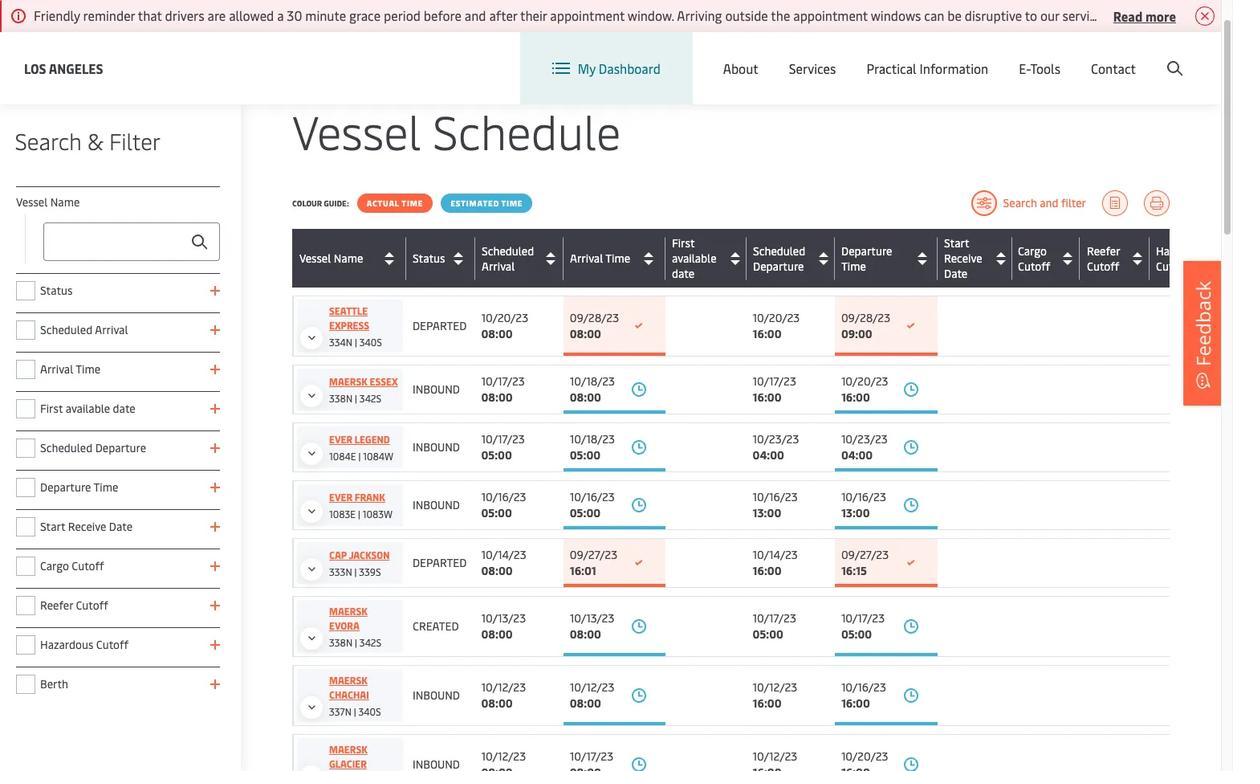 Task type: locate. For each thing, give the bounding box(es) containing it.
1 arrival time button from the left
[[570, 245, 662, 271]]

inbound right 1084w
[[413, 439, 460, 455]]

10/13/23 08:00 down 10/14/23 08:00
[[482, 610, 526, 642]]

10/16/23 05:00 up 10/14/23 08:00
[[482, 489, 527, 521]]

09/27/23 up 16:01
[[570, 547, 618, 562]]

| inside 'ever frank 1083e | 1083w'
[[358, 508, 361, 521]]

reefer for second scheduled departure button
[[1088, 243, 1121, 258]]

&
[[87, 125, 103, 156]]

los angeles
[[24, 59, 103, 77]]

scheduled departure for second scheduled departure button
[[753, 243, 806, 274]]

0 horizontal spatial 09/28/23
[[570, 310, 619, 325]]

maersk inside maersk evora 338n | 342s
[[329, 605, 368, 618]]

10/20/23 16:00 down 09:00
[[842, 374, 889, 405]]

09/28/23 08:00
[[570, 310, 619, 341]]

create
[[1104, 47, 1141, 65]]

time for actual time
[[402, 198, 424, 209]]

2 scheduled arrival button from the left
[[482, 243, 560, 274]]

| down evora
[[355, 636, 357, 649]]

search left and
[[1004, 195, 1038, 210]]

cargo cutoff
[[1019, 243, 1051, 274], [1019, 243, 1051, 274], [40, 558, 104, 574]]

status
[[413, 251, 445, 266], [413, 251, 445, 266], [40, 283, 73, 298]]

read
[[1114, 7, 1143, 24]]

05:00 inside the 10/18/23 05:00
[[570, 447, 601, 463]]

scheduled departure button
[[753, 243, 831, 274], [753, 243, 831, 274]]

global menu button
[[877, 32, 1001, 80]]

/
[[1095, 47, 1101, 65]]

0 horizontal spatial 09/27/23
[[570, 547, 618, 562]]

10/18/23 for 08:00
[[570, 374, 615, 389]]

cargo cutoff for the start receive date button associated with reefer cutoff button associated with 2nd scheduled departure button from right
[[1019, 243, 1051, 274]]

0 horizontal spatial 10/13/23
[[482, 610, 526, 626]]

16:00 for 09/28/23 09:00
[[753, 326, 782, 341]]

10/16/23 13:00 up 09/27/23 16:15
[[842, 489, 887, 521]]

start for 2nd scheduled departure button from right
[[944, 235, 969, 251]]

10/17/23 08:00
[[482, 374, 525, 405]]

0 horizontal spatial 10/13/23 08:00
[[482, 610, 526, 642]]

start receive date
[[944, 235, 983, 281], [945, 235, 983, 281], [40, 519, 133, 534]]

1 horizontal spatial 10/23/23 04:00
[[842, 431, 888, 463]]

10/13/23 08:00 down 16:01
[[570, 610, 615, 642]]

ever inside ever legend 1084e | 1084w
[[329, 433, 353, 446]]

1 horizontal spatial 10/16/23 13:00
[[842, 489, 887, 521]]

340s down chachai
[[359, 705, 381, 718]]

scheduled arrival for vessel name button associated with second scheduled departure button
[[482, 243, 534, 274]]

1 reefer cutoff button from the left
[[1087, 243, 1146, 274]]

name
[[50, 194, 80, 210], [334, 251, 363, 266], [334, 251, 363, 266]]

cargo cutoff button for reefer cutoff button associated with 2nd scheduled departure button from right
[[1019, 243, 1077, 274]]

2 ever from the top
[[329, 491, 353, 504]]

evora
[[329, 619, 360, 632]]

first available date button for second scheduled departure button
[[672, 235, 743, 281]]

| up legend
[[355, 392, 357, 405]]

1 vertical spatial departed
[[413, 555, 467, 570]]

1 hazardous cutoff button from the left
[[1156, 243, 1233, 274]]

status button for vessel name button associated with second scheduled departure button
[[413, 245, 472, 271]]

start receive date button for reefer cutoff button associated with 2nd scheduled departure button from right
[[944, 235, 1008, 281]]

340s
[[360, 336, 382, 349], [359, 705, 381, 718]]

0 horizontal spatial time
[[402, 198, 424, 209]]

10/13/23 down 16:01
[[570, 610, 615, 626]]

2 start receive date button from the left
[[945, 235, 1009, 281]]

seattle
[[329, 304, 368, 317]]

time right estimated
[[502, 198, 523, 209]]

maersk up glacier
[[329, 743, 368, 756]]

colour
[[292, 198, 322, 209]]

10/20/23 up 10/17/23 16:00 at the right of the page
[[753, 310, 800, 325]]

2 10/13/23 from the left
[[570, 610, 615, 626]]

cargo cutoff button for reefer cutoff button corresponding to second scheduled departure button
[[1019, 243, 1076, 274]]

inbound right essex
[[413, 382, 460, 397]]

2 arrival time button from the left
[[570, 245, 662, 271]]

09/28/23
[[570, 310, 619, 325], [842, 310, 891, 325]]

| inside maersk essex 338n | 342s
[[355, 392, 357, 405]]

arrival time button for vessel name button for 2nd scheduled departure button from right scheduled arrival button
[[570, 245, 662, 271]]

berth
[[40, 676, 68, 692]]

342s down essex
[[360, 392, 382, 405]]

1 vertical spatial 338n
[[329, 636, 353, 649]]

| right 1084e
[[359, 450, 361, 463]]

342s down evora
[[360, 636, 382, 649]]

05:00
[[482, 447, 512, 463], [570, 447, 601, 463], [482, 505, 512, 521], [570, 505, 601, 521], [753, 627, 784, 642], [842, 627, 873, 642]]

0 horizontal spatial 10/16/23 05:00
[[482, 489, 527, 521]]

16:00
[[753, 326, 782, 341], [753, 390, 782, 405], [842, 390, 871, 405], [753, 563, 782, 578], [753, 696, 782, 711], [842, 696, 871, 711]]

05:00 down 10/18/23 08:00
[[570, 447, 601, 463]]

2 09/27/23 from the left
[[842, 547, 889, 562]]

available
[[672, 251, 717, 266], [672, 251, 717, 266], [66, 401, 110, 416]]

2 10/13/23 08:00 from the left
[[570, 610, 615, 642]]

2 10/16/23 13:00 from the left
[[842, 489, 887, 521]]

maersk for chachai
[[329, 674, 368, 687]]

0 horizontal spatial 10/17/23 05:00
[[482, 431, 525, 463]]

scheduled for scheduled arrival button related to vessel name button associated with second scheduled departure button
[[482, 243, 534, 258]]

10/20/23 08:00
[[482, 310, 529, 341]]

10/23/23
[[753, 431, 800, 447], [842, 431, 888, 447]]

1 338n from the top
[[329, 392, 353, 405]]

0 vertical spatial ever
[[329, 433, 353, 446]]

340s for chachai
[[359, 705, 381, 718]]

10/12/23 16:00
[[753, 680, 798, 711]]

start receive date button
[[944, 235, 1008, 281], [945, 235, 1009, 281]]

scheduled for second scheduled departure button
[[753, 243, 806, 258]]

2 hazardous cutoff button from the left
[[1157, 243, 1233, 274]]

first available date
[[672, 235, 717, 281], [672, 235, 717, 281], [40, 401, 136, 416]]

1 departure time button from the left
[[842, 243, 934, 274]]

1083w
[[363, 508, 393, 521]]

| inside ever legend 1084e | 1084w
[[359, 450, 361, 463]]

name for vessel name button associated with second scheduled departure button
[[334, 251, 363, 266]]

13:00
[[753, 505, 782, 521], [842, 505, 870, 521]]

2 horizontal spatial 10/17/23 05:00
[[842, 610, 885, 642]]

10/17/23
[[482, 374, 525, 389], [753, 374, 797, 389], [482, 431, 525, 447], [753, 610, 797, 626], [842, 610, 885, 626], [570, 749, 614, 764]]

10/16/23 05:00
[[482, 489, 527, 521], [570, 489, 615, 521]]

2 departure time button from the left
[[842, 243, 934, 274]]

2 10/12/23 08:00 from the left
[[570, 680, 615, 711]]

1 09/27/23 from the left
[[570, 547, 618, 562]]

1 10/18/23 from the top
[[570, 374, 615, 389]]

333n
[[329, 566, 352, 578]]

maersk for essex
[[329, 375, 368, 388]]

2 10/23/23 04:00 from the left
[[842, 431, 888, 463]]

actual
[[367, 198, 400, 209]]

0 horizontal spatial 10/23/23
[[753, 431, 800, 447]]

1 04:00 from the left
[[753, 447, 785, 463]]

ever up 1084e
[[329, 433, 353, 446]]

dashboard
[[599, 59, 661, 77]]

10/17/23 05:00
[[482, 431, 525, 463], [753, 610, 797, 642], [842, 610, 885, 642]]

1 departed from the top
[[413, 318, 467, 333]]

340s down the express
[[360, 336, 382, 349]]

0 vertical spatial 10/18/23
[[570, 374, 615, 389]]

|
[[355, 336, 357, 349], [355, 392, 357, 405], [359, 450, 361, 463], [358, 508, 361, 521], [355, 566, 357, 578], [355, 636, 357, 649], [354, 705, 356, 718]]

1 10/13/23 08:00 from the left
[[482, 610, 526, 642]]

1 10/14/23 from the left
[[482, 547, 527, 562]]

09/27/23 for 16:01
[[570, 547, 618, 562]]

time right "actual" on the left top of the page
[[402, 198, 424, 209]]

search inside button
[[1004, 195, 1038, 210]]

scheduled departure for 2nd scheduled departure button from right
[[753, 243, 806, 274]]

0 horizontal spatial 04:00
[[753, 447, 785, 463]]

cargo
[[1019, 243, 1047, 258], [1019, 243, 1048, 258], [40, 558, 69, 574]]

cargo cutoff button down search and filter
[[1019, 243, 1076, 274]]

1 vertical spatial 340s
[[359, 705, 381, 718]]

1 vertical spatial 342s
[[360, 636, 382, 649]]

inbound down created
[[413, 688, 460, 703]]

start for second scheduled departure button
[[945, 235, 970, 251]]

1 status button from the left
[[413, 245, 471, 271]]

first available date for 2nd scheduled departure button from right
[[672, 235, 717, 281]]

available for second scheduled departure button
[[672, 251, 717, 266]]

1 horizontal spatial 13:00
[[842, 505, 870, 521]]

| inside cap jackson 333n | 339s
[[355, 566, 357, 578]]

2 342s from the top
[[360, 636, 382, 649]]

| right 334n
[[355, 336, 357, 349]]

3 inbound from the top
[[413, 497, 460, 512]]

1 horizontal spatial time
[[502, 198, 523, 209]]

hazardous cutoff for 2nd scheduled departure button from right
[[1156, 243, 1210, 274]]

vessel name button for second scheduled departure button
[[300, 245, 402, 271]]

1 vertical spatial ever
[[329, 491, 353, 504]]

maersk up chachai
[[329, 674, 368, 687]]

departure time
[[842, 243, 893, 274], [842, 243, 893, 274], [40, 480, 118, 495]]

09/28/23 up 09:00
[[842, 310, 891, 325]]

None checkbox
[[16, 281, 35, 300], [16, 321, 35, 340], [16, 360, 35, 379], [16, 399, 35, 419], [16, 439, 35, 458], [16, 478, 35, 497], [16, 557, 35, 576], [16, 635, 35, 655], [16, 281, 35, 300], [16, 321, 35, 340], [16, 360, 35, 379], [16, 399, 35, 419], [16, 439, 35, 458], [16, 478, 35, 497], [16, 557, 35, 576], [16, 635, 35, 655]]

2 reefer cutoff button from the left
[[1088, 243, 1146, 274]]

2 338n from the top
[[329, 636, 353, 649]]

2 departed from the top
[[413, 555, 467, 570]]

1 horizontal spatial 10/13/23
[[570, 610, 615, 626]]

4 maersk from the top
[[329, 743, 368, 756]]

| right 1083e
[[358, 508, 361, 521]]

10/18/23 08:00
[[570, 374, 615, 405]]

| right 337n
[[354, 705, 356, 718]]

cargo cutoff button down and
[[1019, 243, 1077, 274]]

340s inside seattle express 334n | 340s
[[360, 336, 382, 349]]

receive
[[944, 251, 983, 266], [945, 251, 983, 266], [68, 519, 106, 534]]

10/14/23 08:00
[[482, 547, 527, 578]]

10/16/23
[[482, 489, 527, 504], [570, 489, 615, 504], [753, 489, 798, 504], [842, 489, 887, 504], [842, 680, 887, 695]]

338n inside maersk evora 338n | 342s
[[329, 636, 353, 649]]

2 10/14/23 from the left
[[753, 547, 798, 562]]

10/14/23
[[482, 547, 527, 562], [753, 547, 798, 562]]

global menu
[[912, 47, 985, 65]]

ever
[[329, 433, 353, 446], [329, 491, 353, 504]]

los
[[24, 59, 46, 77]]

0 vertical spatial 342s
[[360, 392, 382, 405]]

05:00 up 09/27/23 16:01
[[570, 505, 601, 521]]

maersk up evora
[[329, 605, 368, 618]]

338n inside maersk essex 338n | 342s
[[329, 392, 353, 405]]

date
[[672, 266, 695, 281], [672, 266, 695, 281], [113, 401, 136, 416]]

vessel name button
[[300, 245, 402, 271], [300, 245, 402, 271]]

0 horizontal spatial 10/23/23 04:00
[[753, 431, 800, 463]]

09/27/23 for 16:15
[[842, 547, 889, 562]]

inbound right the 1083w
[[413, 497, 460, 512]]

10/17/23 05:00 down 10/17/23 08:00
[[482, 431, 525, 463]]

1 horizontal spatial 10/12/23 08:00
[[570, 680, 615, 711]]

account
[[1144, 47, 1191, 65]]

1 10/23/23 from the left
[[753, 431, 800, 447]]

10/12/23 08:00
[[482, 680, 526, 711], [570, 680, 615, 711]]

hazardous cutoff button
[[1156, 243, 1233, 274], [1157, 243, 1233, 274]]

1 horizontal spatial 10/23/23
[[842, 431, 888, 447]]

334n
[[329, 336, 353, 349]]

receive for the start receive date button associated with reefer cutoff button associated with 2nd scheduled departure button from right
[[944, 251, 983, 266]]

hazardous
[[1156, 243, 1210, 258], [1157, 243, 1210, 258], [40, 637, 93, 652]]

16:00 inside 10/17/23 16:00
[[753, 390, 782, 405]]

338n down evora
[[329, 636, 353, 649]]

search for search & filter
[[14, 125, 81, 156]]

1 start receive date button from the left
[[944, 235, 1008, 281]]

vessel
[[292, 99, 421, 162], [16, 194, 48, 210], [300, 251, 331, 266], [300, 251, 331, 266]]

hazardous cutoff
[[1156, 243, 1210, 274], [1157, 243, 1210, 274], [40, 637, 129, 652]]

2 time from the left
[[502, 198, 523, 209]]

1 horizontal spatial 09/28/23
[[842, 310, 891, 325]]

09/27/23 up "16:15"
[[842, 547, 889, 562]]

start
[[944, 235, 969, 251], [945, 235, 970, 251], [40, 519, 65, 534]]

2 10/23/23 from the left
[[842, 431, 888, 447]]

0 vertical spatial 340s
[[360, 336, 382, 349]]

1 horizontal spatial 04:00
[[842, 447, 873, 463]]

1 ever from the top
[[329, 433, 353, 446]]

10/17/23 05:00 down "16:15"
[[842, 610, 885, 642]]

10/13/23 down 10/14/23 08:00
[[482, 610, 526, 626]]

ever for 10/16/23
[[329, 491, 353, 504]]

340s inside maersk chachai 337n | 340s
[[359, 705, 381, 718]]

departure time button for 2nd scheduled departure button from right
[[842, 243, 934, 274]]

2 inbound from the top
[[413, 439, 460, 455]]

departed for 10/20/23
[[413, 318, 467, 333]]

ever up 1083e
[[329, 491, 353, 504]]

maersk left essex
[[329, 375, 368, 388]]

10/16/23 13:00
[[753, 489, 798, 521], [842, 489, 887, 521]]

05:00 up 10/12/23 16:00
[[753, 627, 784, 642]]

10/20/23 up 10/17/23 08:00
[[482, 310, 529, 325]]

08:00 inside '10/20/23 08:00'
[[482, 326, 513, 341]]

search
[[14, 125, 81, 156], [1004, 195, 1038, 210]]

1 inbound from the top
[[413, 382, 460, 397]]

1 horizontal spatial search
[[1004, 195, 1038, 210]]

first available date button for 2nd scheduled departure button from right
[[672, 235, 743, 281]]

search and filter
[[1004, 195, 1087, 210]]

maersk inside maersk chachai 337n | 340s
[[329, 674, 368, 687]]

0 vertical spatial search
[[14, 125, 81, 156]]

read more
[[1114, 7, 1177, 24]]

1 13:00 from the left
[[753, 505, 782, 521]]

0 horizontal spatial 10/12/23 08:00
[[482, 680, 526, 711]]

10/17/23 05:00 down 10/14/23 16:00
[[753, 610, 797, 642]]

0 horizontal spatial 10/14/23
[[482, 547, 527, 562]]

0 horizontal spatial 10/16/23 13:00
[[753, 489, 798, 521]]

maersk inside button
[[329, 743, 368, 756]]

2 maersk from the top
[[329, 605, 368, 618]]

13:00 up 09/27/23 16:15
[[842, 505, 870, 521]]

05:00 down 10/17/23 08:00
[[482, 447, 512, 463]]

1 horizontal spatial 10/14/23
[[753, 547, 798, 562]]

342s inside maersk essex 338n | 342s
[[360, 392, 382, 405]]

10/20/23 16:00 up 10/17/23 16:00 at the right of the page
[[753, 310, 800, 341]]

1 horizontal spatial 10/17/23 05:00
[[753, 610, 797, 642]]

vessel name button for 2nd scheduled departure button from right
[[300, 245, 402, 271]]

information
[[920, 59, 989, 77]]

0 vertical spatial 10/20/23 16:00
[[753, 310, 800, 341]]

departure time for 2nd scheduled departure button from right
[[842, 243, 893, 274]]

cap
[[329, 549, 347, 561]]

hazardous for the hazardous cutoff button associated with reefer cutoff button associated with 2nd scheduled departure button from right
[[1156, 243, 1210, 258]]

0 vertical spatial 338n
[[329, 392, 353, 405]]

16:00 inside 10/12/23 16:00
[[753, 696, 782, 711]]

10/18/23 down 09/28/23 08:00 on the top
[[570, 374, 615, 389]]

departed left '10/20/23 08:00'
[[413, 318, 467, 333]]

08:00 inside 09/28/23 08:00
[[570, 326, 602, 341]]

None checkbox
[[16, 517, 35, 537], [16, 596, 35, 615], [16, 675, 35, 694], [16, 517, 35, 537], [16, 596, 35, 615], [16, 675, 35, 694]]

1 vertical spatial 10/20/23 16:00
[[842, 374, 889, 405]]

10/18/23 down 10/18/23 08:00
[[570, 431, 615, 447]]

0 horizontal spatial 13:00
[[753, 505, 782, 521]]

2 status button from the left
[[413, 245, 472, 271]]

1 vertical spatial search
[[1004, 195, 1038, 210]]

0 vertical spatial departed
[[413, 318, 467, 333]]

2 09/28/23 from the left
[[842, 310, 891, 325]]

vessel schedule
[[292, 99, 621, 162]]

start receive date for the start receive date button related to reefer cutoff button corresponding to second scheduled departure button
[[945, 235, 983, 281]]

1 horizontal spatial 10/16/23 05:00
[[570, 489, 615, 521]]

1 09/28/23 from the left
[[570, 310, 619, 325]]

| inside seattle express 334n | 340s
[[355, 336, 357, 349]]

None text field
[[43, 223, 220, 261]]

status for 2nd scheduled departure button from right
[[413, 251, 445, 266]]

glacier
[[329, 757, 367, 770]]

departed up created
[[413, 555, 467, 570]]

seattle express 334n | 340s
[[329, 304, 382, 349]]

| for 10/13/23 08:00
[[355, 636, 357, 649]]

1 maersk from the top
[[329, 375, 368, 388]]

10/16/23 13:00 up 10/14/23 16:00
[[753, 489, 798, 521]]

10/18/23 for 05:00
[[570, 431, 615, 447]]

| left 339s
[[355, 566, 357, 578]]

arrival
[[570, 251, 603, 266], [570, 251, 603, 266], [482, 258, 515, 274], [482, 258, 515, 274], [95, 322, 128, 337], [40, 361, 73, 377]]

342s inside maersk evora 338n | 342s
[[360, 636, 382, 649]]

4 inbound from the top
[[413, 688, 460, 703]]

ever inside 'ever frank 1083e | 1083w'
[[329, 491, 353, 504]]

338n
[[329, 392, 353, 405], [329, 636, 353, 649]]

16:00 inside the 10/16/23 16:00
[[842, 696, 871, 711]]

0 horizontal spatial search
[[14, 125, 81, 156]]

name for vessel name button for 2nd scheduled departure button from right
[[334, 251, 363, 266]]

16:00 inside 10/14/23 16:00
[[753, 563, 782, 578]]

1 342s from the top
[[360, 392, 382, 405]]

1 vertical spatial 10/18/23
[[570, 431, 615, 447]]

1 horizontal spatial 10/13/23 08:00
[[570, 610, 615, 642]]

10/17/23 16:00
[[753, 374, 797, 405]]

chachai
[[329, 688, 369, 701]]

search left &
[[14, 125, 81, 156]]

reefer cutoff
[[1087, 243, 1120, 274], [1088, 243, 1121, 274], [40, 598, 108, 613]]

13:00 up 10/14/23 16:00
[[753, 505, 782, 521]]

departed
[[413, 318, 467, 333], [413, 555, 467, 570]]

| inside maersk evora 338n | 342s
[[355, 636, 357, 649]]

09/28/23 up 10/18/23 08:00
[[570, 310, 619, 325]]

338n up ever legend 1084e | 1084w
[[329, 392, 353, 405]]

3 maersk from the top
[[329, 674, 368, 687]]

1 horizontal spatial 09/27/23
[[842, 547, 889, 562]]

vessel name for second scheduled departure button
[[300, 251, 363, 266]]

hazardous for the hazardous cutoff button associated with reefer cutoff button corresponding to second scheduled departure button
[[1157, 243, 1210, 258]]

maersk glacier
[[329, 743, 368, 770]]

10/16/23 05:00 down the 10/18/23 05:00
[[570, 489, 615, 521]]

maersk inside maersk essex 338n | 342s
[[329, 375, 368, 388]]

09/28/23 09:00
[[842, 310, 891, 341]]

time for estimated time
[[502, 198, 523, 209]]

1 time from the left
[[402, 198, 424, 209]]

2 10/18/23 from the top
[[570, 431, 615, 447]]

1 scheduled arrival button from the left
[[482, 243, 560, 274]]



Task type: vqa. For each thing, say whether or not it's contained in the screenshot.
09/27/23 16:15 at the bottom right of the page
yes



Task type: describe. For each thing, give the bounding box(es) containing it.
maersk glacier button
[[300, 742, 400, 771]]

16:00 for 10/16/23 16:00
[[753, 696, 782, 711]]

receive for the start receive date button related to reefer cutoff button corresponding to second scheduled departure button
[[945, 251, 983, 266]]

scheduled arrival for vessel name button for 2nd scheduled departure button from right
[[482, 243, 534, 274]]

ever legend 1084e | 1084w
[[329, 433, 394, 463]]

los angeles link
[[24, 58, 103, 78]]

login / create account
[[1061, 47, 1191, 65]]

maersk evora 338n | 342s
[[329, 605, 382, 649]]

10/14/23 for 08:00
[[482, 547, 527, 562]]

cargo cutoff for the start receive date button related to reefer cutoff button corresponding to second scheduled departure button
[[1019, 243, 1051, 274]]

and
[[1040, 195, 1059, 210]]

hazardous cutoff for second scheduled departure button
[[1157, 243, 1210, 274]]

340s for express
[[360, 336, 382, 349]]

filter
[[109, 125, 161, 156]]

09/28/23 for 09:00
[[842, 310, 891, 325]]

05:00 up the 10/16/23 16:00
[[842, 627, 873, 642]]

guide:
[[324, 198, 349, 209]]

| for 10/17/23 08:00
[[355, 392, 357, 405]]

10/20/23 down 09:00
[[842, 374, 889, 389]]

cap jackson 333n | 339s
[[329, 549, 390, 578]]

maersk for evora
[[329, 605, 368, 618]]

vessel name for 2nd scheduled departure button from right
[[300, 251, 363, 266]]

tools
[[1031, 59, 1061, 77]]

my
[[578, 59, 596, 77]]

menu
[[952, 47, 985, 65]]

| for 10/20/23 08:00
[[355, 336, 357, 349]]

09/28/23 for 08:00
[[570, 310, 619, 325]]

342s for inbound
[[360, 392, 382, 405]]

| for 10/14/23 08:00
[[355, 566, 357, 578]]

1 10/23/23 04:00 from the left
[[753, 431, 800, 463]]

342s for created
[[360, 636, 382, 649]]

contact button
[[1092, 32, 1137, 104]]

feedback
[[1190, 281, 1217, 366]]

scheduled for vessel name button for 2nd scheduled departure button from right scheduled arrival button
[[482, 243, 534, 258]]

legend
[[355, 433, 390, 446]]

2 10/16/23 05:00 from the left
[[570, 489, 615, 521]]

1 10/16/23 13:00 from the left
[[753, 489, 798, 521]]

2 13:00 from the left
[[842, 505, 870, 521]]

08:00 inside 10/17/23 08:00
[[482, 390, 513, 405]]

05:00 up 10/14/23 08:00
[[482, 505, 512, 521]]

more
[[1146, 7, 1177, 24]]

1 10/13/23 from the left
[[482, 610, 526, 626]]

2 scheduled departure button from the left
[[753, 243, 831, 274]]

my dashboard
[[578, 59, 661, 77]]

10/20/23 down the 10/16/23 16:00
[[842, 749, 889, 764]]

practical information button
[[867, 32, 989, 104]]

10/16/23 16:00
[[842, 680, 887, 711]]

e-
[[1020, 59, 1031, 77]]

my dashboard button
[[552, 32, 661, 104]]

reefer cutoff for second scheduled departure button
[[1088, 243, 1121, 274]]

maersk chachai 337n | 340s
[[329, 674, 381, 718]]

switch
[[770, 47, 808, 64]]

location
[[811, 47, 861, 64]]

08:00 inside 10/18/23 08:00
[[570, 390, 602, 405]]

337n
[[329, 705, 352, 718]]

feedback button
[[1184, 261, 1224, 406]]

practical
[[867, 59, 917, 77]]

login
[[1061, 47, 1093, 65]]

scheduled arrival button for vessel name button for 2nd scheduled departure button from right
[[482, 243, 560, 274]]

services button
[[789, 32, 837, 104]]

login / create account link
[[1032, 32, 1191, 80]]

reefer cutoff button for second scheduled departure button
[[1088, 243, 1146, 274]]

16:01
[[570, 563, 597, 578]]

338n for inbound
[[329, 392, 353, 405]]

2 04:00 from the left
[[842, 447, 873, 463]]

frank
[[355, 491, 385, 504]]

arrival time for 2nd scheduled departure button from right
[[570, 251, 631, 266]]

e-tools button
[[1020, 32, 1061, 104]]

close alert image
[[1196, 6, 1215, 26]]

essex
[[370, 375, 398, 388]]

date for the start receive date button associated with reefer cutoff button associated with 2nd scheduled departure button from right
[[944, 266, 968, 281]]

status button for vessel name button for 2nd scheduled departure button from right
[[413, 245, 471, 271]]

maersk essex 338n | 342s
[[329, 375, 398, 405]]

start receive date button for reefer cutoff button corresponding to second scheduled departure button
[[945, 235, 1009, 281]]

16:00 for 10/20/23 16:00
[[753, 390, 782, 405]]

10/18/23 05:00
[[570, 431, 615, 463]]

about
[[724, 59, 759, 77]]

1 horizontal spatial 10/20/23 16:00
[[842, 374, 889, 405]]

jackson
[[349, 549, 390, 561]]

1 scheduled departure button from the left
[[753, 243, 831, 274]]

inbound for 10/17/23 05:00
[[413, 439, 460, 455]]

departure time for second scheduled departure button
[[842, 243, 893, 274]]

arrival time for second scheduled departure button
[[570, 251, 631, 266]]

| for 10/17/23 05:00
[[359, 450, 361, 463]]

scheduled arrival button for vessel name button associated with second scheduled departure button
[[482, 243, 560, 274]]

inbound for 10/17/23 08:00
[[413, 382, 460, 397]]

departed for 10/14/23
[[413, 555, 467, 570]]

start receive date for the start receive date button associated with reefer cutoff button associated with 2nd scheduled departure button from right
[[944, 235, 983, 281]]

e-tools
[[1020, 59, 1061, 77]]

search and filter button
[[972, 190, 1087, 216]]

reefer cutoff for 2nd scheduled departure button from right
[[1087, 243, 1120, 274]]

actual time
[[367, 198, 424, 209]]

ever frank 1083e | 1083w
[[329, 491, 393, 521]]

reefer cutoff button for 2nd scheduled departure button from right
[[1087, 243, 1146, 274]]

hazardous cutoff button for reefer cutoff button corresponding to second scheduled departure button
[[1157, 243, 1233, 274]]

switch location button
[[744, 47, 861, 64]]

express
[[329, 319, 370, 332]]

1083e
[[329, 508, 356, 521]]

estimated
[[451, 198, 499, 209]]

services
[[789, 59, 837, 77]]

1084w
[[363, 450, 394, 463]]

338n for created
[[329, 636, 353, 649]]

scheduled for 2nd scheduled departure button from right
[[753, 243, 806, 258]]

09:00
[[842, 326, 873, 341]]

date for the start receive date button related to reefer cutoff button corresponding to second scheduled departure button
[[945, 266, 968, 281]]

available for 2nd scheduled departure button from right
[[672, 251, 717, 266]]

10/14/23 16:00
[[753, 547, 798, 578]]

status for second scheduled departure button
[[413, 251, 445, 266]]

angeles
[[49, 59, 103, 77]]

schedule
[[433, 99, 621, 162]]

search & filter
[[14, 125, 161, 156]]

maersk for glacier
[[329, 743, 368, 756]]

08:00 inside 10/14/23 08:00
[[482, 563, 513, 578]]

switch location
[[770, 47, 861, 64]]

1 10/12/23 08:00 from the left
[[482, 680, 526, 711]]

first available date for second scheduled departure button
[[672, 235, 717, 281]]

created
[[413, 619, 459, 634]]

| inside maersk chachai 337n | 340s
[[354, 705, 356, 718]]

reefer for 2nd scheduled departure button from right
[[1087, 243, 1120, 258]]

ever for 10/17/23
[[329, 433, 353, 446]]

inbound for 10/12/23 08:00
[[413, 688, 460, 703]]

practical information
[[867, 59, 989, 77]]

about button
[[724, 32, 759, 104]]

1 10/16/23 05:00 from the left
[[482, 489, 527, 521]]

09/27/23 16:01
[[570, 547, 618, 578]]

global
[[912, 47, 949, 65]]

1084e
[[329, 450, 356, 463]]

16:15
[[842, 563, 867, 578]]

10/14/23 for 16:00
[[753, 547, 798, 562]]

read more button
[[1114, 6, 1177, 26]]

colour guide:
[[292, 198, 349, 209]]

estimated time
[[451, 198, 523, 209]]

339s
[[359, 566, 381, 578]]

| for 10/16/23 05:00
[[358, 508, 361, 521]]

filter
[[1062, 195, 1087, 210]]

arrival time button for scheduled arrival button related to vessel name button associated with second scheduled departure button
[[570, 245, 662, 271]]

search for search and filter
[[1004, 195, 1038, 210]]

departure time button for second scheduled departure button
[[842, 243, 934, 274]]

16:00 for 09/27/23 16:15
[[753, 563, 782, 578]]

0 horizontal spatial 10/20/23 16:00
[[753, 310, 800, 341]]

hazardous cutoff button for reefer cutoff button associated with 2nd scheduled departure button from right
[[1156, 243, 1233, 274]]

inbound for 10/16/23 05:00
[[413, 497, 460, 512]]

contact
[[1092, 59, 1137, 77]]



